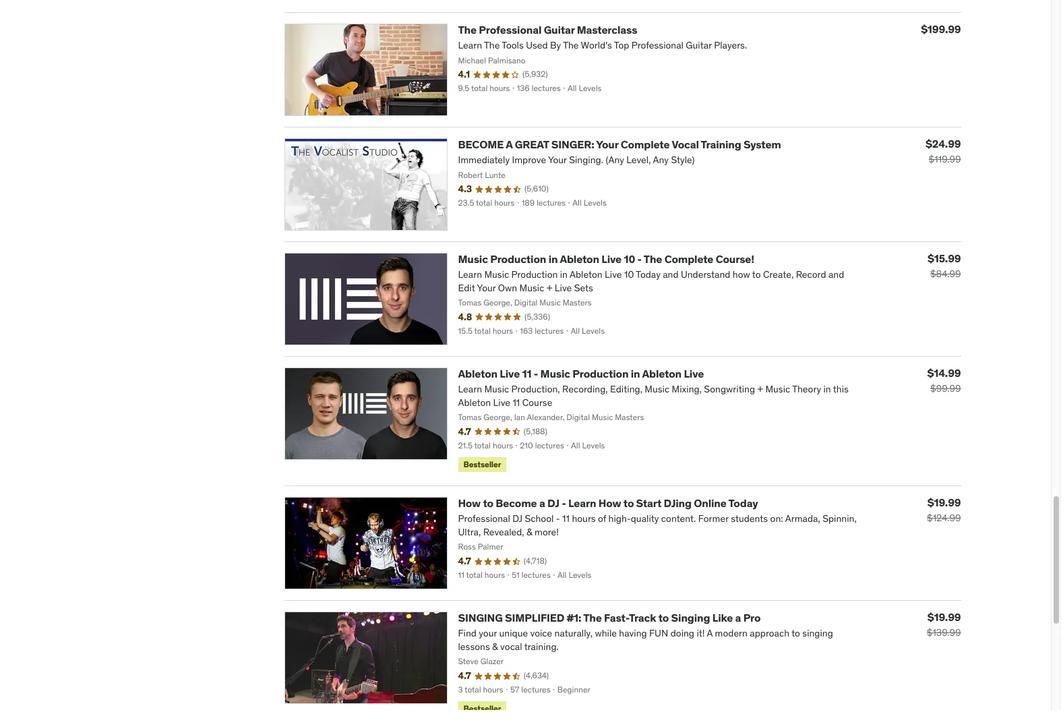 Task type: vqa. For each thing, say whether or not it's contained in the screenshot.
bottom -
yes



Task type: describe. For each thing, give the bounding box(es) containing it.
course!
[[716, 252, 755, 266]]

become a great singer: your complete vocal training system link
[[458, 137, 781, 151]]

masterclass
[[577, 23, 637, 36]]

your
[[596, 137, 619, 151]]

a
[[506, 137, 513, 151]]

$119.99
[[929, 153, 961, 165]]

1 vertical spatial the
[[644, 252, 662, 266]]

great
[[515, 137, 549, 151]]

0 vertical spatial the
[[458, 23, 477, 36]]

2 how from the left
[[599, 496, 621, 510]]

start
[[636, 496, 662, 510]]

system
[[744, 137, 781, 151]]

professional
[[479, 23, 542, 36]]

how to become a dj - learn how to start djing online today
[[458, 496, 758, 510]]

$15.99
[[928, 251, 961, 265]]

ableton live 11 - music production in ableton live
[[458, 367, 704, 380]]

$199.99
[[921, 22, 961, 36]]

$24.99 $119.99
[[926, 137, 961, 165]]

0 vertical spatial complete
[[621, 137, 670, 151]]

simplified
[[505, 611, 565, 624]]

1 horizontal spatial a
[[735, 611, 741, 624]]

today
[[729, 496, 758, 510]]

singing simplified #1: the fast-track to singing like a pro
[[458, 611, 761, 624]]

1 how from the left
[[458, 496, 481, 510]]

guitar
[[544, 23, 575, 36]]

11
[[522, 367, 532, 380]]

2 vertical spatial -
[[562, 496, 566, 510]]

singer:
[[551, 137, 594, 151]]

0 horizontal spatial a
[[539, 496, 545, 510]]

$124.99
[[927, 512, 961, 524]]

2 vertical spatial the
[[583, 611, 602, 624]]

0 horizontal spatial live
[[500, 367, 520, 380]]

$19.99 $139.99
[[927, 610, 961, 639]]

10
[[624, 252, 635, 266]]

track
[[629, 611, 656, 624]]

$14.99 $99.99
[[928, 366, 961, 394]]

1 horizontal spatial music
[[541, 367, 570, 380]]

2 horizontal spatial ableton
[[642, 367, 682, 380]]

become a great singer: your complete vocal training system
[[458, 137, 781, 151]]

music production in ableton live 10 - the complete course!
[[458, 252, 755, 266]]

ableton live 11 - music production in ableton live link
[[458, 367, 704, 380]]

the professional guitar masterclass
[[458, 23, 637, 36]]

like
[[713, 611, 733, 624]]

1 horizontal spatial ableton
[[560, 252, 599, 266]]

$15.99 $84.99
[[928, 251, 961, 280]]

0 vertical spatial in
[[549, 252, 558, 266]]

1 vertical spatial complete
[[665, 252, 714, 266]]

1 horizontal spatial live
[[602, 252, 622, 266]]

#1:
[[567, 611, 581, 624]]



Task type: locate. For each thing, give the bounding box(es) containing it.
complete right the your
[[621, 137, 670, 151]]

$99.99
[[931, 382, 961, 394]]

singing
[[671, 611, 710, 624]]

a
[[539, 496, 545, 510], [735, 611, 741, 624]]

0 horizontal spatial the
[[458, 23, 477, 36]]

$19.99 for how to become a dj - learn how to start djing online today
[[928, 496, 961, 509]]

become
[[458, 137, 504, 151]]

1 vertical spatial $19.99
[[928, 610, 961, 624]]

0 vertical spatial a
[[539, 496, 545, 510]]

0 vertical spatial $19.99
[[928, 496, 961, 509]]

dj
[[548, 496, 560, 510]]

2 horizontal spatial the
[[644, 252, 662, 266]]

the left professional
[[458, 23, 477, 36]]

1 vertical spatial music
[[541, 367, 570, 380]]

1 horizontal spatial to
[[624, 496, 634, 510]]

0 vertical spatial music
[[458, 252, 488, 266]]

how to become a dj - learn how to start djing online today link
[[458, 496, 758, 510]]

a left the pro at right bottom
[[735, 611, 741, 624]]

online
[[694, 496, 727, 510]]

complete left course!
[[665, 252, 714, 266]]

complete
[[621, 137, 670, 151], [665, 252, 714, 266]]

0 horizontal spatial -
[[534, 367, 538, 380]]

$19.99
[[928, 496, 961, 509], [928, 610, 961, 624]]

1 horizontal spatial production
[[573, 367, 629, 380]]

2 $19.99 from the top
[[928, 610, 961, 624]]

-
[[638, 252, 642, 266], [534, 367, 538, 380], [562, 496, 566, 510]]

1 horizontal spatial how
[[599, 496, 621, 510]]

$19.99 up $124.99
[[928, 496, 961, 509]]

singing
[[458, 611, 503, 624]]

$19.99 for singing simplified #1: the fast-track to singing like a pro
[[928, 610, 961, 624]]

$19.99 inside $19.99 $124.99
[[928, 496, 961, 509]]

the right 10
[[644, 252, 662, 266]]

$84.99
[[931, 268, 961, 280]]

training
[[701, 137, 742, 151]]

$19.99 up $139.99
[[928, 610, 961, 624]]

2 horizontal spatial live
[[684, 367, 704, 380]]

0 vertical spatial -
[[638, 252, 642, 266]]

1 $19.99 from the top
[[928, 496, 961, 509]]

in
[[549, 252, 558, 266], [631, 367, 640, 380]]

2 horizontal spatial -
[[638, 252, 642, 266]]

1 horizontal spatial the
[[583, 611, 602, 624]]

0 horizontal spatial ableton
[[458, 367, 498, 380]]

production
[[490, 252, 546, 266], [573, 367, 629, 380]]

the right '#1:'
[[583, 611, 602, 624]]

how
[[458, 496, 481, 510], [599, 496, 621, 510]]

the
[[458, 23, 477, 36], [644, 252, 662, 266], [583, 611, 602, 624]]

the professional guitar masterclass link
[[458, 23, 637, 36]]

1 vertical spatial production
[[573, 367, 629, 380]]

$139.99
[[927, 626, 961, 639]]

music production in ableton live 10 - the complete course! link
[[458, 252, 755, 266]]

- right 10
[[638, 252, 642, 266]]

to left the start
[[624, 496, 634, 510]]

learn
[[568, 496, 596, 510]]

1 vertical spatial -
[[534, 367, 538, 380]]

0 horizontal spatial how
[[458, 496, 481, 510]]

0 horizontal spatial to
[[483, 496, 494, 510]]

1 vertical spatial a
[[735, 611, 741, 624]]

a left dj
[[539, 496, 545, 510]]

0 horizontal spatial production
[[490, 252, 546, 266]]

$19.99 $124.99
[[927, 496, 961, 524]]

music
[[458, 252, 488, 266], [541, 367, 570, 380]]

$14.99
[[928, 366, 961, 380]]

live
[[602, 252, 622, 266], [500, 367, 520, 380], [684, 367, 704, 380]]

pro
[[744, 611, 761, 624]]

vocal
[[672, 137, 699, 151]]

2 horizontal spatial to
[[659, 611, 669, 624]]

ableton
[[560, 252, 599, 266], [458, 367, 498, 380], [642, 367, 682, 380]]

1 horizontal spatial -
[[562, 496, 566, 510]]

how right learn in the right bottom of the page
[[599, 496, 621, 510]]

- right dj
[[562, 496, 566, 510]]

$19.99 inside $19.99 $139.99
[[928, 610, 961, 624]]

0 horizontal spatial in
[[549, 252, 558, 266]]

djing
[[664, 496, 692, 510]]

1 horizontal spatial in
[[631, 367, 640, 380]]

$24.99
[[926, 137, 961, 150]]

fast-
[[604, 611, 629, 624]]

to
[[483, 496, 494, 510], [624, 496, 634, 510], [659, 611, 669, 624]]

become
[[496, 496, 537, 510]]

to right track
[[659, 611, 669, 624]]

singing simplified #1: the fast-track to singing like a pro link
[[458, 611, 761, 624]]

how left become
[[458, 496, 481, 510]]

- right 11
[[534, 367, 538, 380]]

0 vertical spatial production
[[490, 252, 546, 266]]

1 vertical spatial in
[[631, 367, 640, 380]]

0 horizontal spatial music
[[458, 252, 488, 266]]

to left become
[[483, 496, 494, 510]]



